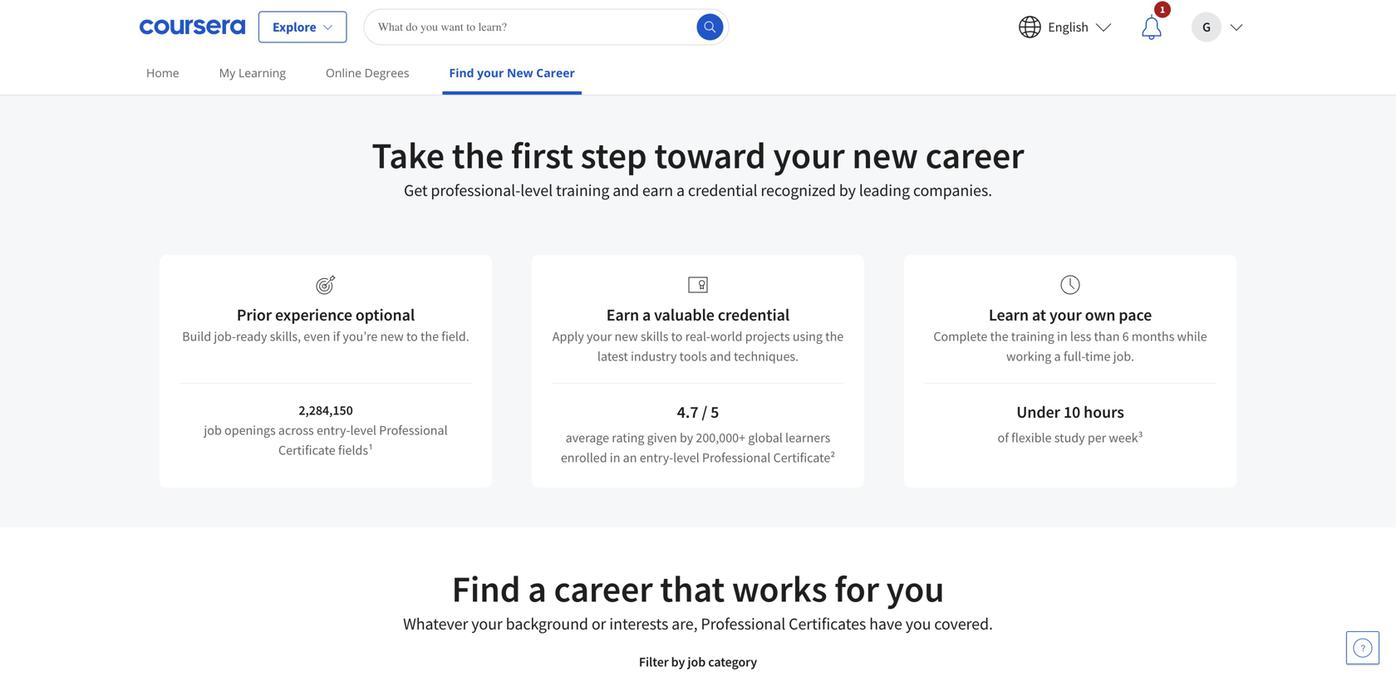 Task type: describe. For each thing, give the bounding box(es) containing it.
background
[[506, 614, 589, 635]]

first
[[511, 132, 574, 178]]

enrolled
[[561, 450, 607, 466]]

find for your
[[449, 65, 474, 81]]

tools
[[680, 348, 708, 365]]

the inside learn at your own pace complete the training in less than 6 months while working a full-time job.
[[991, 328, 1009, 345]]

toward
[[655, 132, 766, 178]]

less
[[1071, 328, 1092, 345]]

1 vertical spatial you
[[906, 614, 932, 635]]

coursera image
[[140, 14, 245, 40]]

are,
[[672, 614, 698, 635]]

your left new
[[477, 65, 504, 81]]

hours
[[1084, 402, 1125, 423]]

real-
[[686, 328, 711, 345]]

your inside learn at your own pace complete the training in less than 6 months while working a full-time job.
[[1050, 305, 1082, 326]]

works
[[732, 566, 828, 612]]

a inside earn a valuable credential apply your new skills to real-world projects using the latest industry tools and techniques.
[[643, 305, 651, 326]]

professional-
[[431, 180, 521, 201]]

ready
[[236, 328, 267, 345]]

my learning link
[[213, 54, 293, 91]]

world
[[711, 328, 743, 345]]

your inside find a career that works for you whatever your background or interests are, professional certificates have you covered.
[[472, 614, 503, 635]]

prior
[[237, 305, 272, 326]]

complete
[[934, 328, 988, 345]]

pace
[[1119, 305, 1153, 326]]

g button
[[1179, 0, 1257, 54]]

careers
[[146, 22, 190, 39]]

latest
[[598, 348, 628, 365]]

6
[[1123, 328, 1130, 345]]

if
[[333, 328, 340, 345]]

What do you want to learn? text field
[[364, 9, 730, 45]]

explore button
[[259, 11, 347, 43]]

career
[[537, 65, 575, 81]]

english button
[[1006, 0, 1126, 54]]

the inside take the first step toward your new career get professional-level training and earn a credential recognized by leading companies.
[[452, 132, 504, 178]]

working
[[1007, 348, 1052, 365]]

help center image
[[1354, 639, 1374, 659]]

the inside earn a valuable credential apply your new skills to real-world projects using the latest industry tools and techniques.
[[826, 328, 844, 345]]

to inside prior experience optional build job-ready skills, even if you're new to the field.
[[407, 328, 418, 345]]

find your new career link
[[443, 54, 582, 95]]

entry- inside 4.7 / 5 average rating given by 200,000+ global learners enrolled in an entry-level professional certificate²
[[640, 450, 674, 466]]

my learning
[[219, 65, 286, 81]]

week³
[[1110, 430, 1144, 447]]

given
[[647, 430, 677, 447]]

new for toward
[[853, 132, 919, 178]]

online degrees link
[[319, 54, 416, 91]]

category
[[709, 654, 758, 671]]

companies.
[[914, 180, 993, 201]]

1
[[1161, 3, 1166, 16]]

job inside the 2,284,150 job openings across entry-level professional certificate fields¹
[[204, 422, 222, 439]]

under 10 hours of flexible study per week³
[[998, 402, 1144, 447]]

skills,
[[270, 328, 301, 345]]

find for a
[[452, 566, 521, 612]]

2,284,150 job openings across entry-level professional certificate fields¹
[[204, 402, 448, 459]]

job-
[[214, 328, 236, 345]]

average
[[566, 430, 610, 447]]

industry
[[631, 348, 677, 365]]

a inside take the first step toward your new career get professional-level training and earn a credential recognized by leading companies.
[[677, 180, 685, 201]]

months
[[1132, 328, 1175, 345]]

the inside prior experience optional build job-ready skills, even if you're new to the field.
[[421, 328, 439, 345]]

leading
[[860, 180, 910, 201]]

prior experience optional build job-ready skills, even if you're new to the field.
[[182, 305, 470, 345]]

level inside take the first step toward your new career get professional-level training and earn a credential recognized by leading companies.
[[521, 180, 553, 201]]

online degrees
[[326, 65, 410, 81]]

take
[[372, 132, 445, 178]]

time
[[1086, 348, 1111, 365]]

skills
[[641, 328, 669, 345]]

credential inside take the first step toward your new career get professional-level training and earn a credential recognized by leading companies.
[[688, 180, 758, 201]]

full-
[[1064, 348, 1086, 365]]

under
[[1017, 402, 1061, 423]]

earn a valuable credential apply your new skills to real-world projects using the latest industry tools and techniques.
[[553, 305, 844, 365]]

4.7 / 5 average rating given by 200,000+ global learners enrolled in an entry-level professional certificate²
[[561, 402, 836, 466]]

career inside take the first step toward your new career get professional-level training and earn a credential recognized by leading companies.
[[926, 132, 1025, 178]]

per
[[1088, 430, 1107, 447]]

explore careers link
[[73, 11, 217, 51]]

my
[[219, 65, 236, 81]]

than
[[1095, 328, 1120, 345]]

rating
[[612, 430, 645, 447]]

valuable
[[655, 305, 715, 326]]

training inside learn at your own pace complete the training in less than 6 months while working a full-time job.
[[1012, 328, 1055, 345]]

training inside take the first step toward your new career get professional-level training and earn a credential recognized by leading companies.
[[556, 180, 610, 201]]

degrees
[[365, 65, 410, 81]]

an
[[623, 450, 637, 466]]

professional inside 4.7 / 5 average rating given by 200,000+ global learners enrolled in an entry-level professional certificate²
[[703, 450, 771, 466]]

filter by job category
[[639, 654, 758, 671]]

have
[[870, 614, 903, 635]]

professional inside the 2,284,150 job openings across entry-level professional certificate fields¹
[[379, 422, 448, 439]]

you're
[[343, 328, 378, 345]]

recognized
[[761, 180, 836, 201]]

find a career that works for you whatever your background or interests are, professional certificates have you covered.
[[403, 566, 994, 635]]

credential inside earn a valuable credential apply your new skills to real-world projects using the latest industry tools and techniques.
[[718, 305, 790, 326]]



Task type: locate. For each thing, give the bounding box(es) containing it.
new inside prior experience optional build job-ready skills, even if you're new to the field.
[[380, 328, 404, 345]]

in left an
[[610, 450, 621, 466]]

10
[[1064, 402, 1081, 423]]

career up or
[[554, 566, 653, 612]]

0 vertical spatial career
[[926, 132, 1025, 178]]

optional
[[356, 305, 415, 326]]

your up "less"
[[1050, 305, 1082, 326]]

get
[[404, 180, 428, 201]]

by inside take the first step toward your new career get professional-level training and earn a credential recognized by leading companies.
[[840, 180, 856, 201]]

and down "world"
[[710, 348, 732, 365]]

in inside 4.7 / 5 average rating given by 200,000+ global learners enrolled in an entry-level professional certificate²
[[610, 450, 621, 466]]

2 horizontal spatial new
[[853, 132, 919, 178]]

of
[[998, 430, 1009, 447]]

1 to from the left
[[407, 328, 418, 345]]

your
[[477, 65, 504, 81], [774, 132, 845, 178], [1050, 305, 1082, 326], [587, 328, 612, 345], [472, 614, 503, 635]]

1 horizontal spatial career
[[926, 132, 1025, 178]]

0 vertical spatial training
[[556, 180, 610, 201]]

new inside earn a valuable credential apply your new skills to real-world projects using the latest industry tools and techniques.
[[615, 328, 638, 345]]

/
[[702, 402, 708, 423]]

in
[[1058, 328, 1068, 345], [610, 450, 621, 466]]

0 vertical spatial by
[[840, 180, 856, 201]]

0 vertical spatial credential
[[688, 180, 758, 201]]

level down first
[[521, 180, 553, 201]]

4.7
[[677, 402, 699, 423]]

learning
[[239, 65, 286, 81]]

to
[[407, 328, 418, 345], [672, 328, 683, 345]]

certificate²
[[774, 450, 836, 466]]

by inside 4.7 / 5 average rating given by 200,000+ global learners enrolled in an entry-level professional certificate²
[[680, 430, 694, 447]]

covered.
[[935, 614, 994, 635]]

0 vertical spatial you
[[887, 566, 945, 612]]

0 horizontal spatial to
[[407, 328, 418, 345]]

explore inside popup button
[[273, 19, 317, 35]]

credential up projects
[[718, 305, 790, 326]]

you right have
[[906, 614, 932, 635]]

your inside take the first step toward your new career get professional-level training and earn a credential recognized by leading companies.
[[774, 132, 845, 178]]

0 vertical spatial entry-
[[317, 422, 350, 439]]

fields¹
[[338, 442, 373, 459]]

learn at your own pace complete the training in less than 6 months while working a full-time job.
[[934, 305, 1208, 365]]

entry- down 2,284,150
[[317, 422, 350, 439]]

new up the leading
[[853, 132, 919, 178]]

experience
[[275, 305, 352, 326]]

build
[[182, 328, 211, 345]]

1 vertical spatial professional
[[703, 450, 771, 466]]

0 vertical spatial and
[[613, 180, 639, 201]]

job
[[204, 422, 222, 439], [688, 654, 706, 671]]

find up whatever
[[452, 566, 521, 612]]

for
[[835, 566, 880, 612]]

at
[[1033, 305, 1047, 326]]

explore up the learning in the left of the page
[[273, 19, 317, 35]]

career
[[926, 132, 1025, 178], [554, 566, 653, 612]]

find your new career
[[449, 65, 575, 81]]

0 horizontal spatial in
[[610, 450, 621, 466]]

and inside earn a valuable credential apply your new skills to real-world projects using the latest industry tools and techniques.
[[710, 348, 732, 365]]

flexible
[[1012, 430, 1052, 447]]

1 horizontal spatial training
[[1012, 328, 1055, 345]]

across
[[278, 422, 314, 439]]

take the first step toward your new career get professional-level training and earn a credential recognized by leading companies.
[[372, 132, 1025, 201]]

1 button
[[1126, 0, 1179, 54]]

level down given
[[674, 450, 700, 466]]

entry- down given
[[640, 450, 674, 466]]

1 horizontal spatial to
[[672, 328, 683, 345]]

the up professional-
[[452, 132, 504, 178]]

level up fields¹
[[350, 422, 377, 439]]

find
[[449, 65, 474, 81], [452, 566, 521, 612]]

in inside learn at your own pace complete the training in less than 6 months while working a full-time job.
[[1058, 328, 1068, 345]]

own
[[1086, 305, 1116, 326]]

job left category
[[688, 654, 706, 671]]

your right whatever
[[472, 614, 503, 635]]

explore inside 'link'
[[100, 22, 144, 39]]

explore for explore
[[273, 19, 317, 35]]

to down optional
[[407, 328, 418, 345]]

explore for explore careers
[[100, 22, 144, 39]]

filter
[[639, 654, 669, 671]]

1 vertical spatial and
[[710, 348, 732, 365]]

and left "earn"
[[613, 180, 639, 201]]

techniques.
[[734, 348, 799, 365]]

1 vertical spatial find
[[452, 566, 521, 612]]

1 horizontal spatial entry-
[[640, 450, 674, 466]]

a inside learn at your own pace complete the training in less than 6 months while working a full-time job.
[[1055, 348, 1061, 365]]

1 horizontal spatial explore
[[273, 19, 317, 35]]

learn
[[989, 305, 1029, 326]]

5
[[711, 402, 719, 423]]

the right using
[[826, 328, 844, 345]]

a up the background
[[528, 566, 547, 612]]

apply
[[553, 328, 584, 345]]

0 horizontal spatial explore
[[100, 22, 144, 39]]

using
[[793, 328, 823, 345]]

entry-
[[317, 422, 350, 439], [640, 450, 674, 466]]

and inside take the first step toward your new career get professional-level training and earn a credential recognized by leading companies.
[[613, 180, 639, 201]]

new down earn
[[615, 328, 638, 345]]

1 vertical spatial credential
[[718, 305, 790, 326]]

earn
[[643, 180, 674, 201]]

training down step
[[556, 180, 610, 201]]

explore left careers
[[100, 22, 144, 39]]

1 vertical spatial training
[[1012, 328, 1055, 345]]

0 horizontal spatial new
[[380, 328, 404, 345]]

career up companies.
[[926, 132, 1025, 178]]

certificate
[[279, 442, 336, 459]]

that
[[660, 566, 725, 612]]

openings
[[225, 422, 276, 439]]

projects
[[746, 328, 790, 345]]

1 horizontal spatial in
[[1058, 328, 1068, 345]]

by
[[840, 180, 856, 201], [680, 430, 694, 447], [672, 654, 685, 671]]

new down optional
[[380, 328, 404, 345]]

2 to from the left
[[672, 328, 683, 345]]

english
[[1049, 19, 1089, 35]]

and
[[613, 180, 639, 201], [710, 348, 732, 365]]

1 vertical spatial entry-
[[640, 450, 674, 466]]

0 vertical spatial in
[[1058, 328, 1068, 345]]

professional
[[379, 422, 448, 439], [703, 450, 771, 466], [701, 614, 786, 635]]

0 horizontal spatial job
[[204, 422, 222, 439]]

a up "skills"
[[643, 305, 651, 326]]

you up have
[[887, 566, 945, 612]]

new inside take the first step toward your new career get professional-level training and earn a credential recognized by leading companies.
[[853, 132, 919, 178]]

training up working
[[1012, 328, 1055, 345]]

None search field
[[364, 9, 730, 45]]

step
[[581, 132, 647, 178]]

2 vertical spatial by
[[672, 654, 685, 671]]

online
[[326, 65, 362, 81]]

while
[[1178, 328, 1208, 345]]

0 vertical spatial level
[[521, 180, 553, 201]]

or
[[592, 614, 606, 635]]

whatever
[[403, 614, 468, 635]]

0 vertical spatial job
[[204, 422, 222, 439]]

certificates
[[789, 614, 867, 635]]

global
[[749, 430, 783, 447]]

a left full-
[[1055, 348, 1061, 365]]

your inside earn a valuable credential apply your new skills to real-world projects using the latest industry tools and techniques.
[[587, 328, 612, 345]]

home link
[[140, 54, 186, 91]]

credential down toward
[[688, 180, 758, 201]]

the
[[452, 132, 504, 178], [421, 328, 439, 345], [826, 328, 844, 345], [991, 328, 1009, 345]]

the down learn
[[991, 328, 1009, 345]]

2 vertical spatial professional
[[701, 614, 786, 635]]

professional inside find a career that works for you whatever your background or interests are, professional certificates have you covered.
[[701, 614, 786, 635]]

1 vertical spatial level
[[350, 422, 377, 439]]

explore
[[273, 19, 317, 35], [100, 22, 144, 39]]

0 horizontal spatial and
[[613, 180, 639, 201]]

your up latest
[[587, 328, 612, 345]]

2 horizontal spatial level
[[674, 450, 700, 466]]

by left the leading
[[840, 180, 856, 201]]

training
[[556, 180, 610, 201], [1012, 328, 1055, 345]]

a right "earn"
[[677, 180, 685, 201]]

a inside find a career that works for you whatever your background or interests are, professional certificates have you covered.
[[528, 566, 547, 612]]

1 horizontal spatial new
[[615, 328, 638, 345]]

even
[[304, 328, 330, 345]]

1 horizontal spatial and
[[710, 348, 732, 365]]

0 horizontal spatial entry-
[[317, 422, 350, 439]]

by right filter
[[672, 654, 685, 671]]

by right given
[[680, 430, 694, 447]]

career inside find a career that works for you whatever your background or interests are, professional certificates have you covered.
[[554, 566, 653, 612]]

0 horizontal spatial career
[[554, 566, 653, 612]]

job left openings
[[204, 422, 222, 439]]

level inside 4.7 / 5 average rating given by 200,000+ global learners enrolled in an entry-level professional certificate²
[[674, 450, 700, 466]]

find left new
[[449, 65, 474, 81]]

new
[[853, 132, 919, 178], [380, 328, 404, 345], [615, 328, 638, 345]]

1 vertical spatial career
[[554, 566, 653, 612]]

1 vertical spatial by
[[680, 430, 694, 447]]

0 vertical spatial find
[[449, 65, 474, 81]]

learners
[[786, 430, 831, 447]]

1 horizontal spatial job
[[688, 654, 706, 671]]

new for apply
[[615, 328, 638, 345]]

level inside the 2,284,150 job openings across entry-level professional certificate fields¹
[[350, 422, 377, 439]]

0 vertical spatial professional
[[379, 422, 448, 439]]

to inside earn a valuable credential apply your new skills to real-world projects using the latest industry tools and techniques.
[[672, 328, 683, 345]]

to left real-
[[672, 328, 683, 345]]

find inside find a career that works for you whatever your background or interests are, professional certificates have you covered.
[[452, 566, 521, 612]]

level
[[521, 180, 553, 201], [350, 422, 377, 439], [674, 450, 700, 466]]

1 vertical spatial job
[[688, 654, 706, 671]]

job.
[[1114, 348, 1135, 365]]

0 horizontal spatial training
[[556, 180, 610, 201]]

home
[[146, 65, 179, 81]]

in left "less"
[[1058, 328, 1068, 345]]

1 horizontal spatial level
[[521, 180, 553, 201]]

1 vertical spatial in
[[610, 450, 621, 466]]

earn
[[607, 305, 640, 326]]

credential
[[688, 180, 758, 201], [718, 305, 790, 326]]

0 horizontal spatial level
[[350, 422, 377, 439]]

the left field.
[[421, 328, 439, 345]]

explore careers
[[100, 22, 190, 39]]

new
[[507, 65, 534, 81]]

2 vertical spatial level
[[674, 450, 700, 466]]

entry- inside the 2,284,150 job openings across entry-level professional certificate fields¹
[[317, 422, 350, 439]]

your up 'recognized'
[[774, 132, 845, 178]]

g
[[1203, 19, 1211, 35]]



Task type: vqa. For each thing, say whether or not it's contained in the screenshot.
ANOTHER
no



